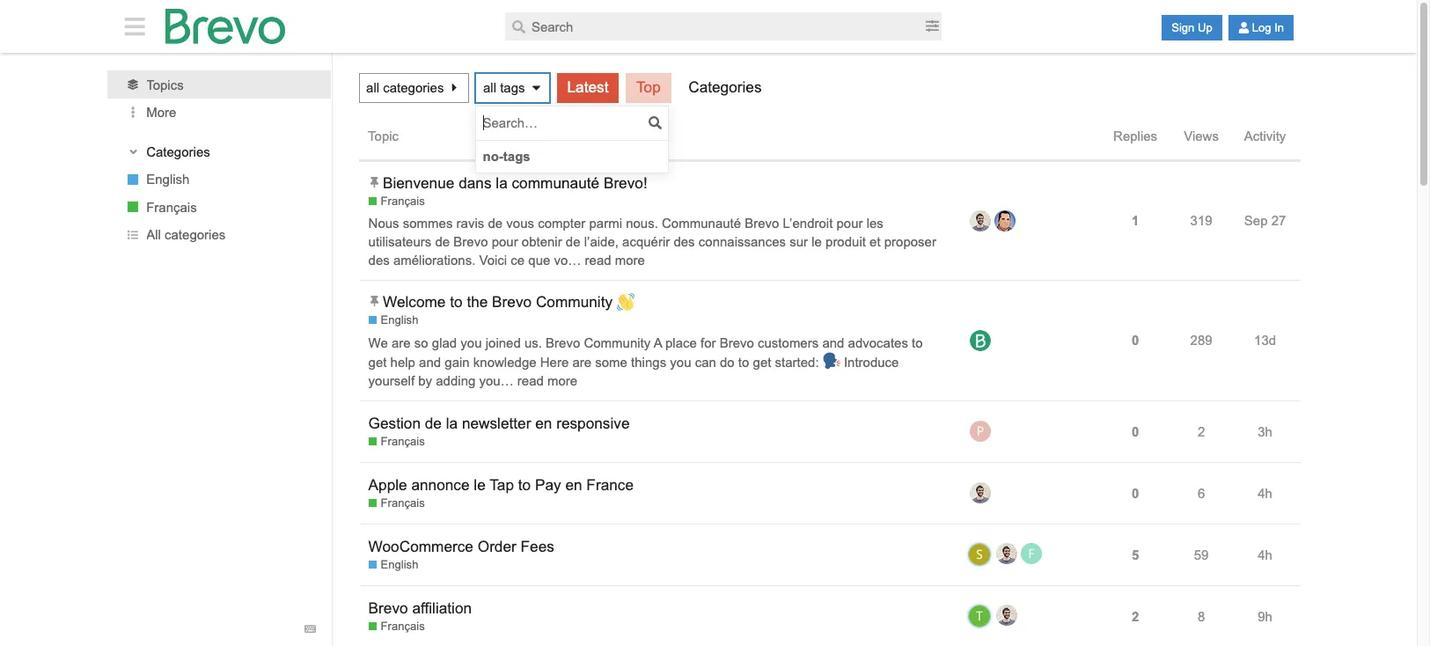 Task type: describe. For each thing, give the bounding box(es) containing it.
all categories link
[[108, 221, 332, 249]]

en inside "link"
[[535, 415, 552, 432]]

joined
[[486, 335, 521, 350]]

thierry - original poster, most recent poster image
[[968, 605, 991, 628]]

sign up
[[1172, 21, 1213, 34]]

0 vertical spatial more
[[615, 253, 645, 268]]

replies button
[[1103, 112, 1169, 160]]

brevo up connaissances
[[745, 216, 780, 231]]

list image
[[128, 230, 138, 240]]

nous sommes ravis de vous compter parmi nous.   communauté brevo l'endroit pour les utilisateurs de brevo pour obtenir de l'aide, acquérir des connaissances sur le produit et proposer des améliorations.   voici ce que vo…
[[369, 216, 937, 268]]

les
[[867, 216, 884, 231]]

categories link
[[678, 73, 773, 103]]

brevo community image
[[166, 9, 285, 44]]

59
[[1194, 547, 1209, 562]]

search image
[[648, 116, 662, 130]]

ahudavert - frequent poster image for woocommerce order fees
[[996, 543, 1017, 565]]

de left vous
[[488, 216, 503, 231]]

brevo down ravis
[[454, 234, 488, 249]]

9h
[[1258, 609, 1273, 624]]

layer group image
[[128, 79, 138, 90]]

0 button for apple annonce le tap to pay en france
[[1128, 473, 1144, 513]]

1 horizontal spatial des
[[674, 234, 695, 249]]

place
[[666, 335, 697, 350]]

français for apple
[[381, 497, 425, 510]]

ellipsis v image
[[124, 107, 142, 118]]

sep 27
[[1245, 213, 1287, 228]]

welcome
[[383, 293, 446, 311]]

1 vertical spatial and
[[419, 354, 441, 369]]

1 horizontal spatial en
[[566, 476, 582, 494]]

topics link
[[108, 71, 332, 98]]

1 horizontal spatial and
[[823, 335, 845, 350]]

peggy9 - original poster, most recent poster image
[[970, 421, 991, 442]]

1 button
[[1128, 201, 1144, 241]]

knowledge
[[474, 354, 537, 369]]

0 vertical spatial english
[[147, 172, 190, 187]]

categories button
[[124, 143, 315, 161]]

all categories
[[147, 227, 226, 242]]

produit
[[826, 234, 866, 249]]

glad
[[432, 335, 457, 350]]

all categories
[[366, 80, 444, 95]]

english link for 5
[[369, 557, 419, 573]]

so
[[414, 335, 428, 350]]

categories for all categories
[[383, 80, 444, 95]]

in
[[1275, 21, 1285, 34]]

bienvenue dans la communauté brevo! link
[[383, 161, 648, 205]]

4h for woocommerce order fees
[[1258, 547, 1273, 562]]

latest link
[[557, 73, 619, 103]]

sep
[[1245, 213, 1268, 228]]

you…
[[479, 373, 514, 388]]

4h for apple annonce le tap to pay en france
[[1258, 486, 1273, 501]]

la for dans
[[496, 174, 508, 192]]

yourself
[[369, 373, 415, 388]]

to left the
[[450, 293, 463, 311]]

sign
[[1172, 21, 1195, 34]]

all for all tags
[[483, 80, 497, 95]]

l'aide,
[[584, 234, 619, 249]]

we are so glad you joined us.   brevo community a place for brevo customers and advocates to get help and gain knowledge   here are some things you can do to get started:
[[369, 335, 923, 369]]

affiliation
[[412, 599, 472, 617]]

4h link for woocommerce order fees
[[1254, 534, 1277, 575]]

tap
[[490, 476, 514, 494]]

sign up button
[[1162, 15, 1223, 41]]

fees
[[521, 538, 555, 555]]

customers
[[758, 335, 819, 350]]

2 inside button
[[1132, 609, 1139, 624]]

proposer
[[885, 234, 937, 249]]

6
[[1198, 486, 1205, 501]]

0 for apple annonce le tap to pay en france
[[1132, 486, 1139, 501]]

woocommerce
[[369, 538, 474, 555]]

responsive
[[557, 415, 630, 432]]

this topic is pinned for you; it will display at the top of its category image for welcome
[[369, 296, 380, 307]]

pay
[[535, 476, 561, 494]]

for
[[701, 335, 716, 350]]

9h link
[[1254, 596, 1277, 637]]

order
[[478, 538, 517, 555]]

english link for 0
[[369, 313, 419, 329]]

français link up all categories at the top left of the page
[[108, 193, 332, 221]]

all
[[147, 227, 161, 242]]

france
[[587, 476, 634, 494]]

brevo!
[[604, 174, 648, 192]]

1 0 from the top
[[1132, 333, 1139, 348]]

community inside welcome to the brevo community link
[[536, 293, 613, 311]]

13d
[[1255, 333, 1277, 348]]

posters element
[[965, 112, 1103, 160]]

brevo right the
[[492, 293, 532, 311]]

vo…
[[554, 253, 581, 268]]

can
[[695, 354, 716, 369]]

français for brevo
[[381, 620, 425, 633]]

1
[[1132, 213, 1139, 228]]

adding
[[436, 373, 476, 388]]

bienvenue
[[383, 174, 455, 192]]

views button
[[1169, 112, 1235, 160]]

obtenir
[[522, 234, 562, 249]]

gestion de la newsletter en responsive link
[[369, 401, 630, 445]]

the
[[467, 293, 488, 311]]

english for 5
[[381, 558, 419, 571]]

2 get from the left
[[753, 354, 772, 369]]

le inside nous sommes ravis de vous compter parmi nous.   communauté brevo l'endroit pour les utilisateurs de brevo pour obtenir de l'aide, acquérir des connaissances sur le produit et proposer des améliorations.   voici ce que vo…
[[812, 234, 822, 249]]

nous
[[369, 216, 399, 231]]

topics
[[147, 77, 184, 92]]

français link for brevo
[[369, 619, 425, 635]]

up
[[1198, 21, 1213, 34]]

ahudavert - original poster, most recent poster image
[[970, 483, 991, 504]]

gestion de la newsletter en responsive
[[369, 415, 630, 432]]

all for all categories
[[366, 80, 380, 95]]

compter
[[538, 216, 586, 231]]

0 horizontal spatial pour
[[492, 234, 518, 249]]

search image
[[513, 20, 526, 33]]

0 horizontal spatial more
[[548, 373, 578, 388]]

sommes
[[403, 216, 453, 231]]

welcome to the brevo community link
[[383, 280, 635, 324]]

keyboard shortcuts image
[[304, 624, 316, 635]]

dans
[[459, 174, 492, 192]]

introduce
[[844, 354, 899, 369]]

apple
[[369, 476, 407, 494]]

ce
[[511, 253, 525, 268]]

319
[[1191, 213, 1213, 228]]

3h
[[1258, 424, 1273, 439]]

Search text field
[[505, 12, 924, 41]]

activity button
[[1235, 112, 1301, 160]]

0 vertical spatial you
[[461, 335, 482, 350]]



Task type: locate. For each thing, give the bounding box(es) containing it.
and
[[823, 335, 845, 350], [419, 354, 441, 369]]

things
[[631, 354, 667, 369]]

l'endroit
[[783, 216, 833, 231]]

all tags
[[483, 80, 525, 95]]

la right dans
[[496, 174, 508, 192]]

0 horizontal spatial categories
[[165, 227, 226, 242]]

1 4h link from the top
[[1254, 472, 1277, 514]]

français for gestion
[[381, 435, 425, 448]]

0 vertical spatial community
[[536, 293, 613, 311]]

to right the tap
[[518, 476, 531, 494]]

français link down 'apple'
[[369, 496, 425, 512]]

angle down image
[[127, 146, 139, 157]]

français link for apple
[[369, 496, 425, 512]]

8
[[1198, 609, 1205, 624]]

more down here
[[548, 373, 578, 388]]

1 vertical spatial english link
[[369, 313, 419, 329]]

categories for all categories
[[165, 227, 226, 242]]

2 4h link from the top
[[1254, 534, 1277, 575]]

log in
[[1253, 21, 1285, 34]]

community down vo…
[[536, 293, 613, 311]]

0 vertical spatial categories
[[689, 78, 762, 96]]

apple annonce le tap to pay en france
[[369, 476, 634, 494]]

2
[[1198, 424, 1205, 439], [1132, 609, 1139, 624]]

english up all
[[147, 172, 190, 187]]

1 vertical spatial 4h
[[1258, 547, 1273, 562]]

tags
[[500, 80, 525, 95]]

hide sidebar image
[[119, 15, 150, 38]]

main content
[[108, 53, 1310, 646]]

en
[[535, 415, 552, 432], [566, 476, 582, 494]]

ahudavert - frequent poster image
[[996, 543, 1017, 565], [996, 605, 1017, 626]]

de up améliorations.
[[435, 234, 450, 249]]

get
[[369, 354, 387, 369], [753, 354, 772, 369]]

radio item inside main content
[[476, 140, 668, 172]]

français link
[[108, 193, 332, 221], [369, 194, 425, 210], [369, 434, 425, 450], [369, 496, 425, 512], [369, 619, 425, 635]]

1 vertical spatial community
[[584, 335, 651, 350]]

brevo affiliation link
[[369, 586, 472, 630]]

2 down 5 button
[[1132, 609, 1139, 624]]

2 this topic is pinned for you; it will display at the top of its category image from the top
[[369, 296, 380, 307]]

english link down categories dropdown button
[[108, 165, 332, 193]]

1 vertical spatial 0
[[1132, 424, 1139, 439]]

bienvenue dans la communauté brevo!
[[383, 174, 648, 192]]

english down "woocommerce" at the bottom left of page
[[381, 558, 419, 571]]

1 horizontal spatial le
[[812, 234, 822, 249]]

0 vertical spatial 0
[[1132, 333, 1139, 348]]

0 button
[[1128, 321, 1144, 360], [1128, 412, 1144, 451], [1128, 473, 1144, 513]]

this topic is pinned for you; it will display at the top of its category image for bienvenue
[[369, 177, 380, 188]]

0 vertical spatial en
[[535, 415, 552, 432]]

1 vertical spatial read more
[[518, 373, 578, 388]]

do
[[720, 354, 735, 369]]

0 horizontal spatial all
[[366, 80, 380, 95]]

le left the tap
[[474, 476, 486, 494]]

categories inside dropdown button
[[147, 144, 211, 159]]

0 vertical spatial this topic is pinned for you; it will display at the top of its category image
[[369, 177, 380, 188]]

améliorations.
[[393, 253, 476, 268]]

we
[[369, 335, 388, 350]]

brevo up here
[[546, 335, 580, 350]]

1 vertical spatial read
[[518, 373, 544, 388]]

more down acquérir
[[615, 253, 645, 268]]

read more down l'aide,
[[585, 253, 645, 268]]

1 horizontal spatial read more
[[585, 253, 645, 268]]

speaking_head image
[[823, 352, 841, 369]]

1 horizontal spatial la
[[496, 174, 508, 192]]

woocommerce order fees
[[369, 538, 555, 555]]

1 vertical spatial more
[[548, 373, 578, 388]]

0 button for gestion de la newsletter en responsive
[[1128, 412, 1144, 451]]

community up some
[[584, 335, 651, 350]]

0 horizontal spatial read
[[518, 373, 544, 388]]

all left tags
[[483, 80, 497, 95]]

sur
[[790, 234, 808, 249]]

des
[[674, 234, 695, 249], [369, 253, 390, 268]]

and up speaking_head image
[[823, 335, 845, 350]]

français
[[381, 194, 425, 208], [147, 200, 197, 215], [381, 435, 425, 448], [381, 497, 425, 510], [381, 620, 425, 633]]

2 vertical spatial english link
[[369, 557, 419, 573]]

la
[[496, 174, 508, 192], [446, 415, 458, 432]]

appcrazee - most recent poster image
[[994, 210, 1016, 232]]

1 horizontal spatial more
[[615, 253, 645, 268]]

shakesmcquakes - original poster, most recent poster image
[[968, 543, 991, 566]]

la inside bienvenue dans la communauté brevo! link
[[496, 174, 508, 192]]

ahudavert - frequent poster image left fibo - frequent poster image
[[996, 543, 1017, 565]]

you down place
[[670, 354, 692, 369]]

connaissances
[[699, 234, 786, 249]]

are
[[392, 335, 411, 350], [573, 354, 592, 369]]

community inside we are so glad you joined us.   brevo community a place for brevo customers and advocates to get help and gain knowledge   here are some things you can do to get started:
[[584, 335, 651, 350]]

0 vertical spatial and
[[823, 335, 845, 350]]

main content containing latest
[[108, 53, 1310, 646]]

read
[[585, 253, 611, 268], [518, 373, 544, 388]]

1 horizontal spatial categories
[[689, 78, 762, 96]]

started:
[[775, 354, 819, 369]]

2 vertical spatial english
[[381, 558, 419, 571]]

activity
[[1245, 128, 1287, 143]]

des down communauté
[[674, 234, 695, 249]]

289
[[1191, 333, 1213, 348]]

1 horizontal spatial 2
[[1198, 424, 1205, 439]]

ravis
[[457, 216, 484, 231]]

27
[[1272, 213, 1287, 228]]

0 vertical spatial categories
[[383, 80, 444, 95]]

utilisateurs
[[369, 234, 432, 249]]

welcome to the brevo community
[[383, 293, 617, 311]]

0 vertical spatial 2
[[1198, 424, 1205, 439]]

1 horizontal spatial all
[[483, 80, 497, 95]]

are right here
[[573, 354, 592, 369]]

voici
[[479, 253, 507, 268]]

la for de
[[446, 415, 458, 432]]

fibo - frequent poster image
[[1021, 543, 1042, 565]]

2 0 button from the top
[[1128, 412, 1144, 451]]

advocates
[[848, 335, 909, 350]]

français down gestion
[[381, 435, 425, 448]]

gestion
[[369, 415, 421, 432]]

top link
[[626, 73, 671, 103]]

get down 'customers'
[[753, 354, 772, 369]]

nous.
[[626, 216, 658, 231]]

brevo affiliation
[[369, 599, 472, 617]]

log
[[1253, 21, 1272, 34]]

0 vertical spatial 4h
[[1258, 486, 1273, 501]]

0 vertical spatial english link
[[108, 165, 332, 193]]

1 vertical spatial ahudavert - frequent poster image
[[996, 605, 1017, 626]]

this topic is pinned for you; it will display at the top of its category image up 'nous' on the left top of page
[[369, 177, 380, 188]]

pour
[[837, 216, 863, 231], [492, 234, 518, 249]]

a
[[654, 335, 662, 350]]

pour up voici on the top of page
[[492, 234, 518, 249]]

1 vertical spatial 2
[[1132, 609, 1139, 624]]

4h link up 9h link on the bottom of the page
[[1254, 534, 1277, 575]]

0 vertical spatial pour
[[837, 216, 863, 231]]

some
[[595, 354, 628, 369]]

des down the utilisateurs
[[369, 253, 390, 268]]

0 horizontal spatial categories
[[147, 144, 211, 159]]

2 vertical spatial 0
[[1132, 486, 1139, 501]]

0 vertical spatial ahudavert - frequent poster image
[[996, 543, 1017, 565]]

system - original poster, most recent poster image
[[970, 330, 991, 351]]

acquérir
[[622, 234, 670, 249]]

pour up produit
[[837, 216, 863, 231]]

us.
[[525, 335, 542, 350]]

categories
[[689, 78, 762, 96], [147, 144, 211, 159]]

sep 27 link
[[1240, 200, 1291, 242]]

0 horizontal spatial 2
[[1132, 609, 1139, 624]]

0 vertical spatial la
[[496, 174, 508, 192]]

1 vertical spatial la
[[446, 415, 458, 432]]

1 horizontal spatial categories
[[383, 80, 444, 95]]

to right 'advocates'
[[912, 335, 923, 350]]

0 vertical spatial le
[[812, 234, 822, 249]]

le right sur
[[812, 234, 822, 249]]

vous
[[506, 216, 534, 231]]

0 vertical spatial read
[[585, 253, 611, 268]]

français down bienvenue at the top
[[381, 194, 425, 208]]

brevo left affiliation
[[369, 599, 408, 617]]

english for 0
[[381, 314, 419, 327]]

to right do
[[738, 354, 750, 369]]

1 vertical spatial le
[[474, 476, 486, 494]]

user image
[[1238, 22, 1250, 33]]

this topic is pinned for you; it will display at the top of its category image
[[369, 177, 380, 188], [369, 296, 380, 307]]

brevo
[[745, 216, 780, 231], [454, 234, 488, 249], [492, 293, 532, 311], [546, 335, 580, 350], [720, 335, 754, 350], [369, 599, 408, 617]]

4h
[[1258, 486, 1273, 501], [1258, 547, 1273, 562]]

0 horizontal spatial are
[[392, 335, 411, 350]]

0 horizontal spatial read more
[[518, 373, 578, 388]]

1 vertical spatial 0 button
[[1128, 412, 1144, 451]]

de
[[488, 216, 503, 231], [435, 234, 450, 249], [566, 234, 581, 249], [425, 415, 442, 432]]

1 vertical spatial english
[[381, 314, 419, 327]]

more
[[615, 253, 645, 268], [548, 373, 578, 388]]

1 0 button from the top
[[1128, 321, 1144, 360]]

2 ahudavert - frequent poster image from the top
[[996, 605, 1017, 626]]

4h link for apple annonce le tap to pay en france
[[1254, 472, 1277, 514]]

are up 'help'
[[392, 335, 411, 350]]

4h down 3h link
[[1258, 486, 1273, 501]]

1 vertical spatial you
[[670, 354, 692, 369]]

communauté
[[662, 216, 741, 231]]

2 button
[[1128, 597, 1144, 636]]

2 up 6
[[1198, 424, 1205, 439]]

0 vertical spatial are
[[392, 335, 411, 350]]

more
[[147, 105, 177, 120]]

1 horizontal spatial read
[[585, 253, 611, 268]]

1 vertical spatial des
[[369, 253, 390, 268]]

english
[[147, 172, 190, 187], [381, 314, 419, 327], [381, 558, 419, 571]]

categories up topic
[[383, 80, 444, 95]]

1 all from the left
[[366, 80, 380, 95]]

1 horizontal spatial are
[[573, 354, 592, 369]]

français up all categories at the top left of the page
[[147, 200, 197, 215]]

categories right all
[[165, 227, 226, 242]]

de inside "link"
[[425, 415, 442, 432]]

4h up 9h link on the bottom of the page
[[1258, 547, 1273, 562]]

apple annonce le tap to pay en france link
[[369, 463, 634, 507]]

woocommerce order fees link
[[369, 525, 555, 569]]

1 ahudavert - frequent poster image from the top
[[996, 543, 1017, 565]]

1 vertical spatial 4h link
[[1254, 534, 1277, 575]]

categories down search text field
[[689, 78, 762, 96]]

you up gain
[[461, 335, 482, 350]]

0 vertical spatial read more
[[585, 253, 645, 268]]

Search… search field
[[483, 110, 645, 136]]

0 horizontal spatial le
[[474, 476, 486, 494]]

ahudavert - frequent poster image for brevo affiliation
[[996, 605, 1017, 626]]

radio item
[[476, 140, 668, 172]]

0 horizontal spatial get
[[369, 354, 387, 369]]

le inside 'apple annonce le tap to pay en france' link
[[474, 476, 486, 494]]

read down here
[[518, 373, 544, 388]]

1 vertical spatial this topic is pinned for you; it will display at the top of its category image
[[369, 296, 380, 307]]

get down we
[[369, 354, 387, 369]]

2 0 from the top
[[1132, 424, 1139, 439]]

0 vertical spatial 4h link
[[1254, 472, 1277, 514]]

1 get from the left
[[369, 354, 387, 369]]

replies
[[1114, 128, 1158, 143]]

introduce yourself by adding you…
[[369, 354, 899, 388]]

de right gestion
[[425, 415, 442, 432]]

0 horizontal spatial des
[[369, 253, 390, 268]]

read more
[[585, 253, 645, 268], [518, 373, 578, 388]]

français link down gestion
[[369, 434, 425, 450]]

1 vertical spatial pour
[[492, 234, 518, 249]]

0 for gestion de la newsletter en responsive
[[1132, 424, 1139, 439]]

by
[[418, 373, 432, 388]]

all up topic
[[366, 80, 380, 95]]

help
[[391, 354, 416, 369]]

topic
[[368, 128, 399, 143]]

here
[[540, 354, 569, 369]]

0 vertical spatial 0 button
[[1128, 321, 1144, 360]]

1 vertical spatial are
[[573, 354, 592, 369]]

english down welcome
[[381, 314, 419, 327]]

ahudavert - original poster image
[[970, 210, 991, 232]]

read more down here
[[518, 373, 578, 388]]

categories down more
[[147, 144, 211, 159]]

la down adding at the left of page
[[446, 415, 458, 432]]

français link up 'nous' on the left top of page
[[369, 194, 425, 210]]

read down l'aide,
[[585, 253, 611, 268]]

13d link
[[1250, 320, 1281, 361]]

this topic is pinned for you; it will display at the top of its category image left welcome
[[369, 296, 380, 307]]

english link up we
[[369, 313, 419, 329]]

français link down brevo affiliation
[[369, 619, 425, 635]]

1 vertical spatial categories
[[147, 144, 211, 159]]

2 all from the left
[[483, 80, 497, 95]]

3 0 button from the top
[[1128, 473, 1144, 513]]

open advanced search image
[[926, 20, 939, 33]]

1 horizontal spatial pour
[[837, 216, 863, 231]]

0 horizontal spatial en
[[535, 415, 552, 432]]

2 vertical spatial 0 button
[[1128, 473, 1144, 513]]

3 0 from the top
[[1132, 486, 1139, 501]]

parmi
[[589, 216, 622, 231]]

1 vertical spatial en
[[566, 476, 582, 494]]

english link down "woocommerce" at the bottom left of page
[[369, 557, 419, 573]]

français link for gestion
[[369, 434, 425, 450]]

ahudavert - frequent poster image right thierry - original poster, most recent poster icon
[[996, 605, 1017, 626]]

annonce
[[412, 476, 470, 494]]

en right pay
[[566, 476, 582, 494]]

0 horizontal spatial and
[[419, 354, 441, 369]]

0 vertical spatial des
[[674, 234, 695, 249]]

de up vo…
[[566, 234, 581, 249]]

0
[[1132, 333, 1139, 348], [1132, 424, 1139, 439], [1132, 486, 1139, 501]]

1 horizontal spatial you
[[670, 354, 692, 369]]

top
[[636, 78, 661, 96]]

log in button
[[1229, 15, 1294, 41]]

5
[[1132, 547, 1139, 562]]

and up by
[[419, 354, 441, 369]]

1 vertical spatial categories
[[165, 227, 226, 242]]

brevo up do
[[720, 335, 754, 350]]

latest
[[567, 78, 609, 96]]

1 this topic is pinned for you; it will display at the top of its category image from the top
[[369, 177, 380, 188]]

4h link down 3h link
[[1254, 472, 1277, 514]]

1 horizontal spatial get
[[753, 354, 772, 369]]

gain
[[445, 354, 470, 369]]

en right newsletter at the bottom left
[[535, 415, 552, 432]]

communauté
[[512, 174, 600, 192]]

2 4h from the top
[[1258, 547, 1273, 562]]

0 horizontal spatial la
[[446, 415, 458, 432]]

la inside gestion de la newsletter en responsive "link"
[[446, 415, 458, 432]]

français down brevo affiliation
[[381, 620, 425, 633]]

français down 'apple'
[[381, 497, 425, 510]]

0 horizontal spatial you
[[461, 335, 482, 350]]

1 4h from the top
[[1258, 486, 1273, 501]]



Task type: vqa. For each thing, say whether or not it's contained in the screenshot.
Latest
yes



